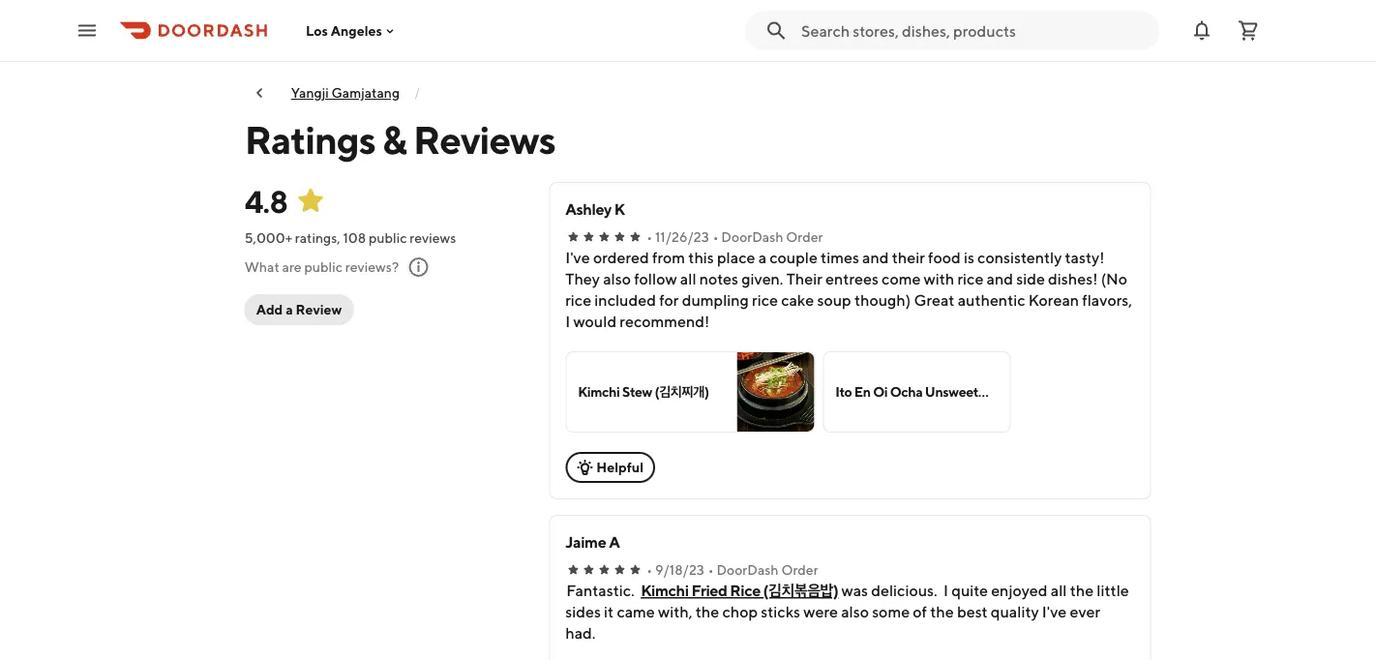Task type: vqa. For each thing, say whether or not it's contained in the screenshot.
$17.79
no



Task type: locate. For each thing, give the bounding box(es) containing it.
0 horizontal spatial kimchi
[[578, 384, 620, 400]]

reviews
[[410, 230, 456, 246]]

a
[[286, 301, 293, 317]]

what
[[245, 259, 279, 275]]

1 vertical spatial public
[[304, 259, 343, 275]]

kimchi left stew
[[578, 384, 620, 400]]

en
[[854, 384, 871, 400]]

kimchi down 9/18/23
[[641, 581, 689, 600]]

doordash
[[721, 229, 783, 245], [717, 562, 779, 578]]

jaime a
[[565, 533, 620, 551]]

tea
[[1051, 384, 1072, 400]]

0 vertical spatial order
[[786, 229, 823, 245]]

5,000+
[[245, 230, 292, 246]]

kimchi stew (김치찌개) image
[[737, 352, 814, 432]]

public
[[369, 230, 407, 246], [304, 259, 343, 275]]

1 horizontal spatial kimchi
[[641, 581, 689, 600]]

108
[[343, 230, 366, 246]]

5,000+ ratings , 108 public reviews
[[245, 230, 456, 246]]

(김치볶음밥)
[[763, 581, 838, 600]]

0 vertical spatial doordash
[[721, 229, 783, 245]]

ito en oi ocha unsweetened green tea
[[835, 384, 1072, 400]]

Store search: begin typing to search for stores available on DoorDash text field
[[801, 20, 1148, 41]]

0 vertical spatial kimchi
[[578, 384, 620, 400]]

doordash for jaime a
[[717, 562, 779, 578]]

add
[[256, 301, 283, 317]]

rice
[[730, 581, 760, 600]]

0 vertical spatial public
[[369, 230, 407, 246]]

kimchi
[[578, 384, 620, 400], [641, 581, 689, 600]]

reviews
[[413, 116, 555, 162]]

•
[[647, 229, 652, 245], [713, 229, 719, 245], [647, 562, 652, 578], [708, 562, 714, 578]]

angeles
[[331, 23, 382, 38]]

1 vertical spatial kimchi
[[641, 581, 689, 600]]

ito
[[835, 384, 852, 400]]

add a review button
[[245, 294, 354, 325]]

los angeles button
[[306, 23, 398, 38]]

los angeles
[[306, 23, 382, 38]]

gamjatang
[[331, 85, 400, 101]]

unsweetened
[[925, 384, 1009, 400]]

what are public reviews?
[[245, 259, 399, 275]]

kimchi fried rice (김치볶음밥) button
[[641, 580, 838, 601]]

doordash up 'rice'
[[717, 562, 779, 578]]

,
[[337, 230, 340, 246]]

ashley k
[[565, 200, 625, 218]]

order
[[786, 229, 823, 245], [781, 562, 818, 578]]

• 11/26/23 • doordash order
[[647, 229, 823, 245]]

1 vertical spatial doordash
[[717, 562, 779, 578]]

doordash right the '11/26/23'
[[721, 229, 783, 245]]

ratings
[[295, 230, 337, 246]]

notification bell image
[[1190, 19, 1214, 42]]

1 horizontal spatial public
[[369, 230, 407, 246]]

yangji gamjatang link
[[291, 85, 400, 101]]

1 vertical spatial order
[[781, 562, 818, 578]]

• 9/18/23 • doordash order
[[647, 562, 818, 578]]

public down ratings
[[304, 259, 343, 275]]

kimchi fried rice (김치볶음밥)
[[641, 581, 838, 600]]

reviews?
[[345, 259, 399, 275]]

public up the "reviews?"
[[369, 230, 407, 246]]

a
[[609, 533, 620, 551]]



Task type: describe. For each thing, give the bounding box(es) containing it.
yangji
[[291, 85, 329, 101]]

• left the '11/26/23'
[[647, 229, 652, 245]]

kimchi for kimchi fried rice (김치볶음밥)
[[641, 581, 689, 600]]

are
[[282, 259, 302, 275]]

ito en oi ocha unsweetened green tea button
[[823, 351, 1072, 433]]

ashley
[[565, 200, 612, 218]]

helpful
[[596, 459, 644, 475]]

order for k
[[786, 229, 823, 245]]

ratings & reviews
[[245, 116, 555, 162]]

0 items, open order cart image
[[1237, 19, 1260, 42]]

fried
[[691, 581, 727, 600]]

&
[[382, 116, 406, 162]]

kimchi stew (김치찌개) button
[[565, 351, 815, 433]]

ocha
[[890, 384, 923, 400]]

4.8
[[245, 183, 287, 219]]

helpful button
[[565, 452, 655, 483]]

• up fried at bottom
[[708, 562, 714, 578]]

los
[[306, 23, 328, 38]]

kimchi stew (김치찌개)
[[578, 384, 709, 400]]

• right the '11/26/23'
[[713, 229, 719, 245]]

open menu image
[[75, 19, 99, 42]]

11/26/23
[[655, 229, 709, 245]]

oi
[[873, 384, 888, 400]]

ratings
[[245, 116, 375, 162]]

back to store button image
[[252, 85, 268, 101]]

order for a
[[781, 562, 818, 578]]

(김치찌개)
[[655, 384, 709, 400]]

• left 9/18/23
[[647, 562, 652, 578]]

0 horizontal spatial public
[[304, 259, 343, 275]]

jaime
[[565, 533, 606, 551]]

doordash for ashley k
[[721, 229, 783, 245]]

9/18/23
[[655, 562, 704, 578]]

green
[[1011, 384, 1049, 400]]

stew
[[622, 384, 652, 400]]

k
[[614, 200, 625, 218]]

review
[[296, 301, 342, 317]]

kimchi for kimchi stew (김치찌개)
[[578, 384, 620, 400]]

add a review
[[256, 301, 342, 317]]

yangji gamjatang
[[291, 85, 400, 101]]



